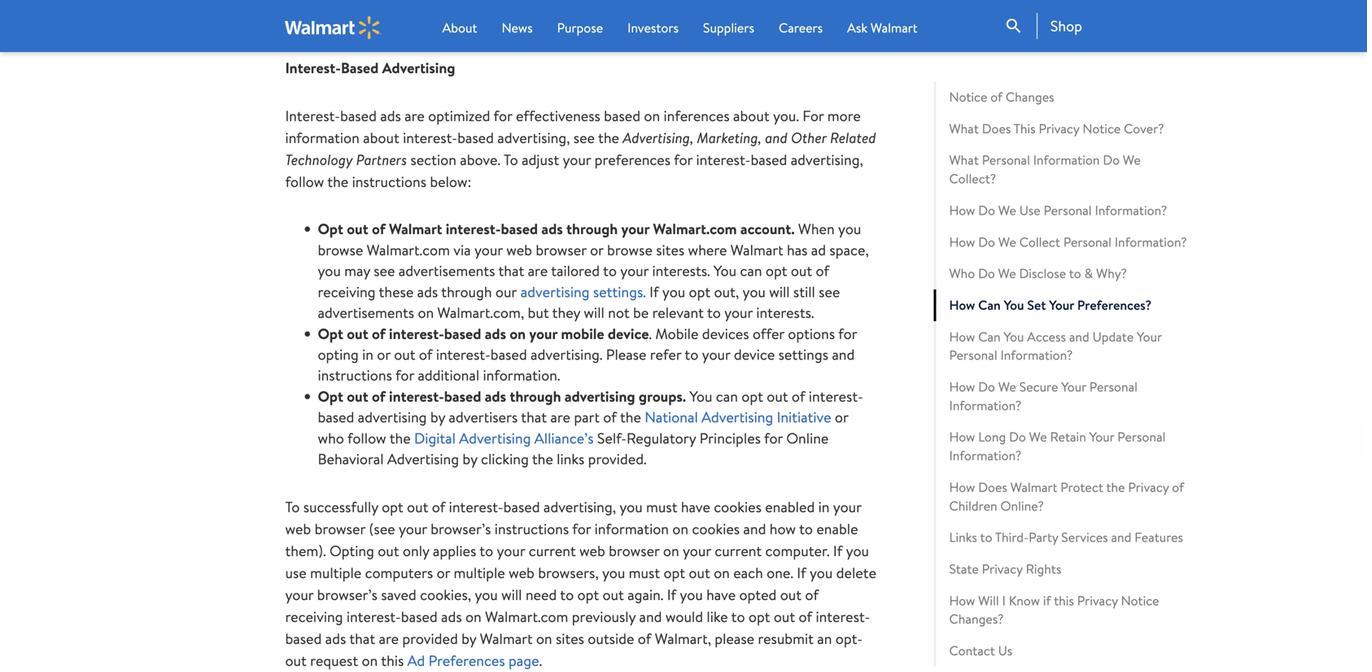 Task type: locate. For each thing, give the bounding box(es) containing it.
instructions
[[352, 172, 427, 192], [318, 366, 392, 386], [495, 519, 569, 539]]

have down regulatory
[[681, 497, 710, 517]]

of up self- at the left
[[603, 407, 617, 428]]

the up self- at the left
[[620, 407, 641, 428]]

0 horizontal spatial current
[[529, 541, 576, 561]]

advertising inside you can opt out of interest- based advertising by advertisers that are part of the
[[358, 407, 427, 428]]

instructions down partners
[[352, 172, 427, 192]]

provided
[[402, 629, 458, 649]]

advertising for by
[[358, 407, 427, 428]]

do inside how do we secure your personal information?
[[979, 378, 995, 396]]

follow
[[285, 172, 324, 192], [347, 428, 386, 449]]

notice inside how will i know if this privacy notice changes?
[[1121, 592, 1160, 610]]

or up tailored
[[590, 240, 604, 260]]

interest- down the saved
[[347, 607, 401, 627]]

0 horizontal spatial .
[[568, 10, 570, 30]]

search
[[1004, 16, 1024, 36]]

advertising up "clicking"
[[459, 428, 531, 449]]

2 can from the top
[[979, 328, 1001, 346]]

that inside when you browse walmart.com via your web browser or browse sites where walmart has ad space, you may see advertisements that are tailored to your interests. you can opt out of receiving these ads through our
[[498, 261, 524, 281]]

follow up behavioral
[[347, 428, 386, 449]]

for right optimized
[[494, 106, 512, 126]]

cookies
[[714, 497, 762, 517], [692, 519, 740, 539]]

your inside section above. to adjust your preferences for interest-based advertising, follow the instructions below:
[[563, 150, 591, 170]]

and inside . mobile devices offer options for opting in or out of interest-based advertising. please refer to your device settings and instructions for additional information.
[[832, 345, 855, 365]]

1 horizontal spatial current
[[715, 541, 762, 561]]

about
[[443, 19, 477, 37]]

you right cookies,
[[475, 585, 498, 605]]

long
[[979, 428, 1006, 446]]

computer.
[[766, 541, 830, 561]]

2 current from the left
[[715, 541, 762, 561]]

1 vertical spatial .
[[649, 324, 652, 344]]

can inside how can you access and update your personal information?
[[979, 328, 1001, 346]]

sites inside when you browse walmart.com via your web browser or browse sites where walmart has ad space, you may see advertisements that are tailored to your interests. you can opt out of receiving these ads through our
[[656, 240, 685, 260]]

and inside how can you access and update your personal information?
[[1069, 328, 1090, 346]]

1 vertical spatial advertising
[[565, 387, 635, 407]]

2 how from the top
[[949, 233, 975, 251]]

0 vertical spatial have
[[681, 497, 710, 517]]

are up the alliance's
[[551, 407, 571, 428]]

applies
[[433, 541, 476, 561]]

0 horizontal spatial will
[[501, 585, 522, 605]]

optimized
[[428, 106, 490, 126]]

be
[[633, 303, 649, 323]]

follow inside or who follow the
[[347, 428, 386, 449]]

you for set
[[1004, 296, 1024, 314]]

6 how from the top
[[949, 428, 975, 446]]

1 vertical spatial interest-
[[285, 106, 340, 126]]

cover?
[[1124, 120, 1164, 137]]

opt for you can opt out of interest- based advertising by advertisers that are part of the
[[318, 387, 343, 407]]

0 horizontal spatial this
[[381, 651, 404, 671]]

how inside how do we secure your personal information?
[[949, 378, 975, 396]]

party
[[1029, 529, 1059, 547]]

interest-based advertising
[[285, 58, 455, 78]]

links
[[557, 449, 585, 470]]

1 horizontal spatial browser
[[536, 240, 587, 260]]

to up the settings.
[[603, 261, 617, 281]]

for inside self-regulatory principles for online behavioral advertising by clicking the links provided.
[[764, 428, 783, 449]]

1 vertical spatial browser's
[[317, 585, 378, 605]]

can inside when you browse walmart.com via your web browser or browse sites where walmart has ad space, you may see advertisements that are tailored to your interests. you can opt out of receiving these ads through our
[[740, 261, 762, 281]]

1 vertical spatial instructions
[[318, 366, 392, 386]]

1 vertical spatial to
[[285, 497, 300, 517]]

relevant
[[652, 303, 704, 323]]

2 horizontal spatial browser
[[609, 541, 660, 561]]

walmart.com
[[653, 219, 737, 239], [367, 240, 450, 260], [485, 607, 568, 627]]

personal inside "how long do we retain your personal information?"
[[1118, 428, 1166, 446]]

to inside . mobile devices offer options for opting in or out of interest-based advertising. please refer to your device settings and instructions for additional information.
[[685, 345, 699, 365]]

1 vertical spatial opt
[[318, 324, 343, 344]]

see up these
[[374, 261, 395, 281]]

out inside you can opt out of interest- based advertising by advertisers that are part of the
[[767, 387, 788, 407]]

walmart inside ask walmart "link"
[[871, 19, 918, 37]]

that inside you can opt out of interest- based advertising by advertisers that are part of the
[[521, 407, 547, 428]]

interest- for based
[[285, 106, 340, 126]]

1 vertical spatial that
[[521, 407, 547, 428]]

1 vertical spatial browser
[[315, 519, 365, 539]]

the up preferences at the left top
[[598, 128, 619, 148]]

your inside "how long do we retain your personal information?"
[[1090, 428, 1115, 446]]

for left online
[[764, 428, 783, 449]]

0 horizontal spatial browse
[[318, 240, 363, 260]]

browse
[[318, 240, 363, 260], [607, 240, 653, 260]]

1 interest- from the top
[[285, 58, 341, 78]]

web up them).
[[285, 519, 311, 539]]

opt for . mobile devices offer options for opting in or out of interest-based advertising. please refer to your device settings and instructions for additional information.
[[318, 324, 343, 344]]

via
[[454, 240, 471, 260]]

advertising, marketing, and other related technology partners
[[285, 128, 876, 170]]

how do we secure your personal information? link
[[934, 372, 1201, 422]]

1 vertical spatial see
[[374, 261, 395, 281]]

how can you set your preferences?
[[949, 296, 1152, 314]]

that inside to successfully opt out of interest-based advertising, you must have cookies enabled in your web browser (see your browser's instructions for information on cookies and how to enable them). opting out only applies to your current web browser on your current computer. if you use multiple computers or multiple web browsers, you must opt out on each one. if you delete your browser's saved cookies, you will need to opt out again. if you have opted out of receiving interest-based ads on walmart.com previously and would like to opt out of interest- based ads that are provided by walmart on sites outside of walmart, please resubmit an opt- out request on this
[[349, 629, 375, 649]]

we for secure
[[999, 378, 1017, 396]]

follow down technology
[[285, 172, 324, 192]]

privacy up i
[[982, 560, 1023, 578]]

or right opting at the bottom of page
[[377, 345, 391, 365]]

browser
[[536, 240, 587, 260], [315, 519, 365, 539], [609, 541, 660, 561]]

0 vertical spatial advertising
[[521, 282, 590, 302]]

0 vertical spatial information
[[285, 128, 360, 148]]

will left need
[[501, 585, 522, 605]]

1 vertical spatial must
[[629, 563, 660, 583]]

changes?
[[949, 611, 1004, 629]]

0 vertical spatial receiving
[[318, 282, 376, 302]]

ads inside interest-based ads are optimized for effectiveness based on inferences about you. for more information about interest-based advertising, see the
[[380, 106, 401, 126]]

what inside "what does this privacy notice cover?" link
[[949, 120, 979, 137]]

2 vertical spatial see
[[819, 282, 840, 302]]

multiple down the applies
[[454, 563, 505, 583]]

www.optoutprescreen.com .
[[397, 10, 570, 30]]

we inside how do we secure your personal information?
[[999, 378, 1017, 396]]

information? inside "how long do we retain your personal information?"
[[949, 447, 1022, 465]]

advertising,
[[498, 128, 570, 148], [791, 150, 864, 170], [544, 497, 616, 517]]

digital
[[414, 428, 456, 449]]

based up who
[[318, 407, 354, 428]]

notice left changes
[[949, 88, 988, 106]]

based
[[340, 106, 377, 126], [604, 106, 641, 126], [457, 128, 494, 148], [751, 150, 787, 170], [501, 219, 538, 239], [444, 324, 481, 344], [491, 345, 527, 365], [444, 387, 481, 407], [318, 407, 354, 428], [504, 497, 540, 517], [401, 607, 438, 627], [285, 629, 322, 649]]

0 vertical spatial advertising,
[[498, 128, 570, 148]]

1 vertical spatial information
[[595, 519, 669, 539]]

2 vertical spatial that
[[349, 629, 375, 649]]

how for how do we use personal information?
[[949, 201, 975, 219]]

how inside how will i know if this privacy notice changes?
[[949, 592, 975, 610]]

advertisers
[[449, 407, 518, 428]]

have up like
[[707, 585, 736, 605]]

update
[[1093, 328, 1134, 346]]

what for what personal information do we collect?
[[949, 151, 979, 169]]

we left secure
[[999, 378, 1017, 396]]

does inside how does walmart protect the privacy of children online?
[[979, 479, 1008, 496]]

1 vertical spatial follow
[[347, 428, 386, 449]]

in inside . mobile devices offer options for opting in or out of interest-based advertising. please refer to your device settings and instructions for additional information.
[[362, 345, 374, 365]]

in
[[362, 345, 374, 365], [819, 497, 830, 517]]

cookies up each in the right of the page
[[692, 519, 740, 539]]

1 horizontal spatial browse
[[607, 240, 653, 260]]

1 vertical spatial can
[[979, 328, 1001, 346]]

will down advertising settings. 'link'
[[584, 303, 605, 323]]

account.
[[741, 219, 795, 239]]

mobile
[[561, 324, 604, 344]]

1 horizontal spatial through
[[510, 387, 561, 407]]

technology
[[285, 150, 353, 170]]

you left may
[[318, 261, 341, 281]]

1 horizontal spatial device
[[734, 345, 775, 365]]

advertising down digital
[[387, 449, 459, 470]]

0 vertical spatial browser's
[[431, 519, 491, 539]]

sites up interests. you
[[656, 240, 685, 260]]

need
[[526, 585, 557, 605]]

do right information
[[1103, 151, 1120, 169]]

1 horizontal spatial can
[[740, 261, 762, 281]]

notice down the "features"
[[1121, 592, 1160, 610]]

1 horizontal spatial see
[[574, 128, 595, 148]]

what inside "what personal information do we collect?"
[[949, 151, 979, 169]]

you for access
[[1004, 328, 1024, 346]]

advertisements inside if you opt out, you will still see advertisements on walmart.com, but they will not be relevant to your interests.
[[318, 303, 414, 323]]

0 horizontal spatial browser's
[[317, 585, 378, 605]]

0 vertical spatial follow
[[285, 172, 324, 192]]

out down these
[[394, 345, 416, 365]]

2 vertical spatial advertising,
[[544, 497, 616, 517]]

opt for when you browse walmart.com via your web browser or browse sites where walmart has ad space, you may see advertisements that are tailored to your interests. you can opt out of receiving these ads through our
[[318, 219, 343, 239]]

instructions inside to successfully opt out of interest-based advertising, you must have cookies enabled in your web browser (see your browser's instructions for information on cookies and how to enable them). opting out only applies to your current web browser on your current computer. if you use multiple computers or multiple web browsers, you must opt out on each one. if you delete your browser's saved cookies, you will need to opt out again. if you have opted out of receiving interest-based ads on walmart.com previously and would like to opt out of interest- based ads that are provided by walmart on sites outside of walmart, please resubmit an opt- out request on this
[[495, 519, 569, 539]]

2 interest- from the top
[[285, 106, 340, 126]]

ads up tailored
[[542, 219, 563, 239]]

1 horizontal spatial in
[[819, 497, 830, 517]]

1 vertical spatial you
[[1004, 328, 1024, 346]]

1 horizontal spatial .
[[649, 324, 652, 344]]

1 horizontal spatial follow
[[347, 428, 386, 449]]

shop
[[1051, 16, 1083, 36]]

ads right these
[[417, 282, 438, 302]]

how inside how does walmart protect the privacy of children online?
[[949, 479, 975, 496]]

or right initiative
[[835, 407, 849, 428]]

information up technology
[[285, 128, 360, 148]]

0 vertical spatial cookies
[[714, 497, 762, 517]]

0 vertical spatial in
[[362, 345, 374, 365]]

can for set
[[979, 296, 1001, 314]]

4 how from the top
[[949, 328, 975, 346]]

web inside when you browse walmart.com via your web browser or browse sites where walmart has ad space, you may see advertisements that are tailored to your interests. you can opt out of receiving these ads through our
[[506, 240, 532, 260]]

1 vertical spatial sites
[[556, 629, 584, 649]]

interest- inside interest-based ads are optimized for effectiveness based on inferences about you. for more information about interest-based advertising, see the
[[403, 128, 458, 148]]

0 vertical spatial must
[[646, 497, 678, 517]]

0 vertical spatial browser
[[536, 240, 587, 260]]

2 horizontal spatial through
[[567, 219, 618, 239]]

can up national advertising initiative link
[[716, 387, 738, 407]]

how can you set your preferences? link
[[934, 290, 1201, 321]]

0 horizontal spatial can
[[716, 387, 738, 407]]

alliance's
[[535, 428, 594, 449]]

1 how from the top
[[949, 201, 975, 219]]

opt down interests. you
[[689, 282, 711, 302]]

preferences?
[[1078, 296, 1152, 314]]

what up collect?
[[949, 151, 979, 169]]

walmart down need
[[480, 629, 533, 649]]

personal down this
[[982, 151, 1030, 169]]

3 opt from the top
[[318, 387, 343, 407]]

we for use
[[999, 201, 1017, 219]]

your
[[563, 150, 591, 170], [621, 219, 650, 239], [475, 240, 503, 260], [620, 261, 649, 281], [725, 303, 753, 323], [529, 324, 558, 344], [702, 345, 731, 365], [833, 497, 862, 517], [399, 519, 427, 539], [497, 541, 525, 561], [683, 541, 711, 561], [285, 585, 314, 605]]

2 horizontal spatial see
[[819, 282, 840, 302]]

walmart inside to successfully opt out of interest-based advertising, you must have cookies enabled in your web browser (see your browser's instructions for information on cookies and how to enable them). opting out only applies to your current web browser on your current computer. if you use multiple computers or multiple web browsers, you must opt out on each one. if you delete your browser's saved cookies, you will need to opt out again. if you have opted out of receiving interest-based ads on walmart.com previously and would like to opt out of interest- based ads that are provided by walmart on sites outside of walmart, please resubmit an opt- out request on this
[[480, 629, 533, 649]]

walmart.com down need
[[485, 607, 568, 627]]

we left collect
[[999, 233, 1017, 251]]

1 vertical spatial advertising,
[[791, 150, 864, 170]]

advertising up digital
[[358, 407, 427, 428]]

0 horizontal spatial see
[[374, 261, 395, 281]]

privacy
[[1039, 120, 1080, 137], [1128, 479, 1169, 496], [982, 560, 1023, 578], [1077, 592, 1118, 610]]

2 opt from the top
[[318, 324, 343, 344]]

ask walmart
[[847, 19, 918, 37]]

partners
[[356, 150, 407, 170]]

how do we secure your personal information?
[[949, 378, 1138, 415]]

0 vertical spatial sites
[[656, 240, 685, 260]]

advertising.
[[531, 345, 603, 365]]

of up the "features"
[[1172, 479, 1184, 496]]

computers
[[365, 563, 433, 583]]

by inside you can opt out of interest- based advertising by advertisers that are part of the
[[430, 407, 445, 428]]

notice of changes
[[949, 88, 1055, 106]]

for inside to successfully opt out of interest-based advertising, you must have cookies enabled in your web browser (see your browser's instructions for information on cookies and how to enable them). opting out only applies to your current web browser on your current computer. if you use multiple computers or multiple web browsers, you must opt out on each one. if you delete your browser's saved cookies, you will need to opt out again. if you have opted out of receiving interest-based ads on walmart.com previously and would like to opt out of interest- based ads that are provided by walmart on sites outside of walmart, please resubmit an opt- out request on this
[[572, 519, 591, 539]]

advertising, down links
[[544, 497, 616, 517]]

1 vertical spatial by
[[463, 449, 478, 470]]

1 horizontal spatial this
[[1054, 592, 1074, 610]]

see inside if you opt out, you will still see advertisements on walmart.com, but they will not be relevant to your interests.
[[819, 282, 840, 302]]

interests. you
[[652, 261, 737, 281]]

see inside when you browse walmart.com via your web browser or browse sites where walmart has ad space, you may see advertisements that are tailored to your interests. you can opt out of receiving these ads through our
[[374, 261, 395, 281]]

1 vertical spatial advertisements
[[318, 303, 414, 323]]

to inside links to third-party services and features link
[[980, 529, 993, 547]]

news button
[[502, 18, 533, 37]]

privacy inside "what does this privacy notice cover?" link
[[1039, 120, 1080, 137]]

how for how do we secure your personal information?
[[949, 378, 975, 396]]

walmart.com,
[[438, 303, 524, 323]]

for inside interest-based ads are optimized for effectiveness based on inferences about you. for more information about interest-based advertising, see the
[[494, 106, 512, 126]]

privacy up the "features"
[[1128, 479, 1169, 496]]

are inside when you browse walmart.com via your web browser or browse sites where walmart has ad space, you may see advertisements that are tailored to your interests. you can opt out of receiving these ads through our
[[528, 261, 548, 281]]

browser's up the applies
[[431, 519, 491, 539]]

7 how from the top
[[949, 479, 975, 496]]

do for who do we disclose to & why?
[[978, 265, 995, 283]]

we left use
[[999, 201, 1017, 219]]

out up still
[[791, 261, 812, 281]]

for inside section above. to adjust your preferences for interest-based advertising, follow the instructions below:
[[674, 150, 693, 170]]

see down effectiveness
[[574, 128, 595, 148]]

what for what does this privacy notice cover?
[[949, 120, 979, 137]]

opt down has
[[766, 261, 788, 281]]

1 vertical spatial this
[[381, 651, 404, 671]]

that up our at the left
[[498, 261, 524, 281]]

are left provided
[[379, 629, 399, 649]]

3 how from the top
[[949, 296, 975, 314]]

how for how can you set your preferences?
[[949, 296, 975, 314]]

1 vertical spatial through
[[441, 282, 492, 302]]

interest- up technology
[[285, 106, 340, 126]]

through inside when you browse walmart.com via your web browser or browse sites where walmart has ad space, you may see advertisements that are tailored to your interests. you can opt out of receiving these ads through our
[[441, 282, 492, 302]]

www.optoutprescreen.com
[[397, 10, 568, 30]]

2 vertical spatial opt
[[318, 387, 343, 407]]

. mobile devices offer options for opting in or out of interest-based advertising. please refer to your device settings and instructions for additional information.
[[318, 324, 857, 386]]

based inside . mobile devices offer options for opting in or out of interest-based advertising. please refer to your device settings and instructions for additional information.
[[491, 345, 527, 365]]

opt up who
[[318, 387, 343, 407]]

walmart down account.
[[731, 240, 784, 260]]

opt down technology
[[318, 219, 343, 239]]

to inside section above. to adjust your preferences for interest-based advertising, follow the instructions below:
[[504, 150, 518, 170]]

to up them).
[[285, 497, 300, 517]]

the right protect
[[1107, 479, 1125, 496]]

0 horizontal spatial in
[[362, 345, 374, 365]]

part
[[574, 407, 600, 428]]

0 vertical spatial to
[[504, 150, 518, 170]]

please
[[715, 629, 755, 649]]

if inside if you opt out, you will still see advertisements on walmart.com, but they will not be relevant to your interests.
[[650, 282, 659, 302]]

how inside "how long do we retain your personal information?"
[[949, 428, 975, 446]]

out up opting at the bottom of page
[[347, 324, 368, 344]]

them).
[[285, 541, 326, 561]]

browse up the settings.
[[607, 240, 653, 260]]

information?
[[1095, 201, 1168, 219], [1115, 233, 1187, 251], [1001, 346, 1073, 364], [949, 397, 1022, 415], [949, 447, 1022, 465]]

home image
[[285, 16, 382, 39]]

how
[[949, 201, 975, 219], [949, 233, 975, 251], [949, 296, 975, 314], [949, 328, 975, 346], [949, 378, 975, 396], [949, 428, 975, 446], [949, 479, 975, 496], [949, 592, 975, 610]]

advertising, inside interest-based ads are optimized for effectiveness based on inferences about you. for more information about interest-based advertising, see the
[[498, 128, 570, 148]]

0 vertical spatial see
[[574, 128, 595, 148]]

opted
[[739, 585, 777, 605]]

for up browsers,
[[572, 519, 591, 539]]

and down the you.
[[765, 128, 788, 148]]

for
[[494, 106, 512, 126], [674, 150, 693, 170], [838, 324, 857, 344], [395, 366, 414, 386], [764, 428, 783, 449], [572, 519, 591, 539]]

what does this privacy notice cover? link
[[934, 113, 1201, 145]]

receiving
[[318, 282, 376, 302], [285, 607, 343, 627]]

your
[[1049, 296, 1074, 314], [1137, 328, 1162, 346], [1062, 378, 1087, 396], [1090, 428, 1115, 446]]

opt down opted
[[749, 607, 770, 627]]

or inside when you browse walmart.com via your web browser or browse sites where walmart has ad space, you may see advertisements that are tailored to your interests. you can opt out of receiving these ads through our
[[590, 240, 604, 260]]

will inside to successfully opt out of interest-based advertising, you must have cookies enabled in your web browser (see your browser's instructions for information on cookies and how to enable them). opting out only applies to your current web browser on your current computer. if you use multiple computers or multiple web browsers, you must opt out on each one. if you delete your browser's saved cookies, you will need to opt out again. if you have opted out of receiving interest-based ads on walmart.com previously and would like to opt out of interest- based ads that are provided by walmart on sites outside of walmart, please resubmit an opt- out request on this
[[501, 585, 522, 605]]

1 vertical spatial receiving
[[285, 607, 343, 627]]

you left "set"
[[1004, 296, 1024, 314]]

1 current from the left
[[529, 541, 576, 561]]

successfully
[[303, 497, 378, 517]]

0 vertical spatial does
[[982, 120, 1011, 137]]

0 vertical spatial can
[[740, 261, 762, 281]]

1 horizontal spatial about
[[733, 106, 770, 126]]

5 how from the top
[[949, 378, 975, 396]]

0 vertical spatial this
[[1054, 592, 1074, 610]]

1 horizontal spatial sites
[[656, 240, 685, 260]]

1 horizontal spatial multiple
[[454, 563, 505, 583]]

the left links
[[532, 449, 553, 470]]

tailored
[[551, 261, 600, 281]]

1 vertical spatial can
[[716, 387, 738, 407]]

0 horizontal spatial to
[[285, 497, 300, 517]]

how does walmart protect the privacy of children online?
[[949, 479, 1184, 515]]

1 vertical spatial will
[[584, 303, 605, 323]]

privacy inside how will i know if this privacy notice changes?
[[1077, 592, 1118, 610]]

2 vertical spatial instructions
[[495, 519, 569, 539]]

2 vertical spatial advertising
[[358, 407, 427, 428]]

1 vertical spatial in
[[819, 497, 830, 517]]

0 vertical spatial will
[[769, 282, 790, 302]]

walmart,
[[655, 629, 711, 649]]

and down options
[[832, 345, 855, 365]]

rights
[[1026, 560, 1062, 578]]

how long do we retain your personal information? link
[[934, 422, 1201, 472]]

personal right retain
[[1118, 428, 1166, 446]]

2 browse from the left
[[607, 240, 653, 260]]

ask walmart link
[[847, 18, 918, 37]]

0 vertical spatial instructions
[[352, 172, 427, 192]]

do right 'long'
[[1009, 428, 1026, 446]]

will
[[769, 282, 790, 302], [584, 303, 605, 323], [501, 585, 522, 605]]

but
[[528, 303, 549, 323]]

personal up how do we collect personal information?
[[1044, 201, 1092, 219]]

information inside to successfully opt out of interest-based advertising, you must have cookies enabled in your web browser (see your browser's instructions for information on cookies and how to enable them). opting out only applies to your current web browser on your current computer. if you use multiple computers or multiple web browsers, you must opt out on each one. if you delete your browser's saved cookies, you will need to opt out again. if you have opted out of receiving interest-based ads on walmart.com previously and would like to opt out of interest- based ads that are provided by walmart on sites outside of walmart, please resubmit an opt- out request on this
[[595, 519, 669, 539]]

0 horizontal spatial sites
[[556, 629, 584, 649]]

1 can from the top
[[979, 296, 1001, 314]]

out down opting at the bottom of page
[[347, 387, 368, 407]]

walmart.com inside to successfully opt out of interest-based advertising, you must have cookies enabled in your web browser (see your browser's instructions for information on cookies and how to enable them). opting out only applies to your current web browser on your current computer. if you use multiple computers or multiple web browsers, you must opt out on each one. if you delete your browser's saved cookies, you will need to opt out again. if you have opted out of receiving interest-based ads on walmart.com previously and would like to opt out of interest- based ads that are provided by walmart on sites outside of walmart, please resubmit an opt- out request on this
[[485, 607, 568, 627]]

1 horizontal spatial to
[[504, 150, 518, 170]]

advertisements
[[399, 261, 495, 281], [318, 303, 414, 323]]

below:
[[430, 172, 472, 192]]

if up relevant
[[650, 282, 659, 302]]

by
[[430, 407, 445, 428], [463, 449, 478, 470], [462, 629, 476, 649]]

your inside how do we secure your personal information?
[[1062, 378, 1087, 396]]

0 vertical spatial you
[[1004, 296, 1024, 314]]

that up request
[[349, 629, 375, 649]]

how inside how can you access and update your personal information?
[[949, 328, 975, 346]]

2 horizontal spatial will
[[769, 282, 790, 302]]

current up browsers,
[[529, 541, 576, 561]]

personal
[[982, 151, 1030, 169], [1044, 201, 1092, 219], [1064, 233, 1112, 251], [949, 346, 998, 364], [1090, 378, 1138, 396], [1118, 428, 1166, 446]]

section above. to adjust your preferences for interest-based advertising, follow the instructions below:
[[285, 150, 864, 192]]

receiving inside when you browse walmart.com via your web browser or browse sites where walmart has ad space, you may see advertisements that are tailored to your interests. you can opt out of receiving these ads through our
[[318, 282, 376, 302]]

2 what from the top
[[949, 151, 979, 169]]

instructions inside . mobile devices offer options for opting in or out of interest-based advertising. please refer to your device settings and instructions for additional information.
[[318, 366, 392, 386]]

0 horizontal spatial about
[[363, 128, 399, 148]]

0 horizontal spatial follow
[[285, 172, 324, 192]]

0 horizontal spatial through
[[441, 282, 492, 302]]

do inside "what personal information do we collect?"
[[1103, 151, 1120, 169]]

advertising for groups.
[[565, 387, 635, 407]]

1 vertical spatial does
[[979, 479, 1008, 496]]

sites down previously at the left bottom of the page
[[556, 629, 584, 649]]

how for how long do we retain your personal information?
[[949, 428, 975, 446]]

information up again.
[[595, 519, 669, 539]]

interest- inside interest-based ads are optimized for effectiveness based on inferences about you. for more information about interest-based advertising, see the
[[285, 106, 340, 126]]

1 opt from the top
[[318, 219, 343, 239]]

children
[[949, 497, 998, 515]]

2 vertical spatial notice
[[1121, 592, 1160, 610]]

. inside . mobile devices offer options for opting in or out of interest-based advertising. please refer to your device settings and instructions for additional information.
[[649, 324, 652, 344]]

ads
[[380, 106, 401, 126], [542, 219, 563, 239], [417, 282, 438, 302], [485, 324, 506, 344], [485, 387, 506, 407], [441, 607, 462, 627], [325, 629, 346, 649]]

opt-
[[836, 629, 863, 649]]

can for access
[[979, 328, 1001, 346]]

2 vertical spatial browser
[[609, 541, 660, 561]]

0 vertical spatial advertisements
[[399, 261, 495, 281]]

8 how from the top
[[949, 592, 975, 610]]

1 what from the top
[[949, 120, 979, 137]]

national advertising initiative link
[[645, 407, 832, 428]]

personal inside how do we secure your personal information?
[[1090, 378, 1138, 396]]

your right secure
[[1062, 378, 1087, 396]]

interest-based ads are optimized for effectiveness based on inferences about you. for more information about interest-based advertising, see the
[[285, 106, 861, 148]]

have
[[681, 497, 710, 517], [707, 585, 736, 605]]

advertisements inside when you browse walmart.com via your web browser or browse sites where walmart has ad space, you may see advertisements that are tailored to your interests. you can opt out of receiving these ads through our
[[399, 261, 495, 281]]

0 vertical spatial by
[[430, 407, 445, 428]]

0 vertical spatial through
[[567, 219, 618, 239]]

walmart.com up where
[[653, 219, 737, 239]]

does for walmart
[[979, 479, 1008, 496]]

through down information.
[[510, 387, 561, 407]]

your right "set"
[[1049, 296, 1074, 314]]

state
[[949, 560, 979, 578]]

how for how do we collect personal information?
[[949, 233, 975, 251]]



Task type: describe. For each thing, give the bounding box(es) containing it.
web up browsers,
[[580, 541, 605, 561]]

advertising inside self-regulatory principles for online behavioral advertising by clicking the links provided.
[[387, 449, 459, 470]]

your inside if you opt out, you will still see advertisements on walmart.com, but they will not be relevant to your interests.
[[725, 303, 753, 323]]

these
[[379, 282, 414, 302]]

to down browsers,
[[560, 585, 574, 605]]

interest- up the applies
[[449, 497, 504, 517]]

effectiveness
[[516, 106, 601, 126]]

investors button
[[628, 18, 679, 37]]

for right options
[[838, 324, 857, 344]]

what personal information do we collect? link
[[934, 145, 1201, 195]]

careers link
[[779, 18, 823, 37]]

opt up previously at the left bottom of the page
[[578, 585, 599, 605]]

are inside interest-based ads are optimized for effectiveness based on inferences about you. for more information about interest-based advertising, see the
[[405, 106, 425, 126]]

privacy inside state privacy rights link
[[982, 560, 1023, 578]]

walmart inside when you browse walmart.com via your web browser or browse sites where walmart has ad space, you may see advertisements that are tailored to your interests. you can opt out of receiving these ads through our
[[731, 240, 784, 260]]

of up an
[[805, 585, 819, 605]]

collect
[[1020, 233, 1061, 251]]

us
[[998, 642, 1013, 660]]

and right services
[[1111, 529, 1132, 547]]

interest- down additional
[[389, 387, 444, 407]]

out left request
[[285, 651, 307, 671]]

know
[[1009, 592, 1040, 610]]

initiative
[[777, 407, 832, 428]]

of inside . mobile devices offer options for opting in or out of interest-based advertising. please refer to your device settings and instructions for additional information.
[[419, 345, 433, 365]]

based up the above.
[[457, 128, 494, 148]]

0 vertical spatial .
[[568, 10, 570, 30]]

who do we disclose to & why? link
[[934, 258, 1201, 290]]

if right one.
[[797, 563, 806, 583]]

you inside you can opt out of interest- based advertising by advertisers that are part of the
[[690, 387, 713, 407]]

you up previously at the left bottom of the page
[[602, 563, 625, 583]]

1 vertical spatial notice
[[1083, 120, 1121, 137]]

delete
[[836, 563, 877, 583]]

based up our at the left
[[501, 219, 538, 239]]

out up previously at the left bottom of the page
[[603, 585, 624, 605]]

1 vertical spatial have
[[707, 585, 736, 605]]

of inside how does walmart protect the privacy of children online?
[[1172, 479, 1184, 496]]

links to third-party services and features link
[[934, 522, 1201, 554]]

interest- down these
[[389, 324, 444, 344]]

how
[[770, 519, 796, 539]]

personal inside how can you access and update your personal information?
[[949, 346, 998, 364]]

enable
[[817, 519, 858, 539]]

and down again.
[[639, 607, 662, 627]]

opt out of interest-based ads on your mobile device
[[318, 324, 649, 344]]

interest- inside you can opt out of interest- based advertising by advertisers that are part of the
[[809, 387, 863, 407]]

out up may
[[347, 219, 368, 239]]

cookies,
[[420, 585, 471, 605]]

may
[[344, 261, 370, 281]]

opt inside when you browse walmart.com via your web browser or browse sites where walmart has ad space, you may see advertisements that are tailored to your interests. you can opt out of receiving these ads through our
[[766, 261, 788, 281]]

advertising down about
[[382, 58, 455, 78]]

and left how
[[743, 519, 766, 539]]

you down the provided.
[[620, 497, 643, 517]]

out up the only
[[407, 497, 428, 517]]

0 horizontal spatial browser
[[315, 519, 365, 539]]

you right the out,
[[743, 282, 766, 302]]

digital advertising alliance's
[[414, 428, 594, 449]]

ads down walmart.com,
[[485, 324, 506, 344]]

you down computer. on the right of the page
[[810, 563, 833, 583]]

0 vertical spatial device
[[608, 324, 649, 344]]

based inside you can opt out of interest- based advertising by advertisers that are part of the
[[318, 407, 354, 428]]

offer
[[753, 324, 785, 344]]

are inside you can opt out of interest- based advertising by advertisers that are part of the
[[551, 407, 571, 428]]

digital advertising alliance's link
[[414, 428, 594, 449]]

interest- up via
[[446, 219, 501, 239]]

how do we collect personal information? link
[[934, 226, 1201, 258]]

you up would
[[680, 585, 703, 605]]

device inside . mobile devices offer options for opting in or out of interest-based advertising. please refer to your device settings and instructions for additional information.
[[734, 345, 775, 365]]

advertising up principles
[[702, 407, 773, 428]]

advertising,
[[623, 128, 694, 148]]

do for how do we use personal information?
[[979, 201, 995, 219]]

interest- up opt-
[[816, 607, 870, 627]]

to inside to successfully opt out of interest-based advertising, you must have cookies enabled in your web browser (see your browser's instructions for information on cookies and how to enable them). opting out only applies to your current web browser on your current computer. if you use multiple computers or multiple web browsers, you must opt out on each one. if you delete your browser's saved cookies, you will need to opt out again. if you have opted out of receiving interest-based ads on walmart.com previously and would like to opt out of interest- based ads that are provided by walmart on sites outside of walmart, please resubmit an opt- out request on this
[[285, 497, 300, 517]]

how do we use personal information?
[[949, 201, 1168, 219]]

advertising settings. link
[[521, 282, 646, 302]]

information
[[1034, 151, 1100, 169]]

the inside or who follow the
[[390, 428, 411, 449]]

1 browse from the left
[[318, 240, 363, 260]]

this inside to successfully opt out of interest-based advertising, you must have cookies enabled in your web browser (see your browser's instructions for information on cookies and how to enable them). opting out only applies to your current web browser on your current computer. if you use multiple computers or multiple web browsers, you must opt out on each one. if you delete your browser's saved cookies, you will need to opt out again. if you have opted out of receiving interest-based ads on walmart.com previously and would like to opt out of interest- based ads that are provided by walmart on sites outside of walmart, please resubmit an opt- out request on this
[[381, 651, 404, 671]]

are inside to successfully opt out of interest-based advertising, you must have cookies enabled in your web browser (see your browser's instructions for information on cookies and how to enable them). opting out only applies to your current web browser on your current computer. if you use multiple computers or multiple web browsers, you must opt out on each one. if you delete your browser's saved cookies, you will need to opt out again. if you have opted out of receiving interest-based ads on walmart.com previously and would like to opt out of interest- based ads that are provided by walmart on sites outside of walmart, please resubmit an opt- out request on this
[[379, 629, 399, 649]]

privacy inside how does walmart protect the privacy of children online?
[[1128, 479, 1169, 496]]

settings.
[[593, 282, 646, 302]]

ads up advertisers
[[485, 387, 506, 407]]

opt inside if you opt out, you will still see advertisements on walmart.com, but they will not be relevant to your interests.
[[689, 282, 711, 302]]

1 multiple from the left
[[310, 563, 362, 583]]

saved
[[381, 585, 417, 605]]

web up need
[[509, 563, 535, 583]]

we inside "how long do we retain your personal information?"
[[1029, 428, 1047, 446]]

your inside . mobile devices offer options for opting in or out of interest-based advertising. please refer to your device settings and instructions for additional information.
[[702, 345, 731, 365]]

of up behavioral
[[372, 387, 386, 407]]

on inside if you opt out, you will still see advertisements on walmart.com, but they will not be relevant to your interests.
[[418, 303, 434, 323]]

preferences
[[595, 150, 671, 170]]

how for how will i know if this privacy notice changes?
[[949, 592, 975, 610]]

based down additional
[[444, 387, 481, 407]]

opt up the (see
[[382, 497, 403, 517]]

why?
[[1096, 265, 1127, 283]]

marketing,
[[697, 128, 762, 148]]

or inside or who follow the
[[835, 407, 849, 428]]

related
[[830, 128, 876, 148]]

to inside if you opt out, you will still see advertisements on walmart.com, but they will not be relevant to your interests.
[[707, 303, 721, 323]]

our
[[496, 282, 517, 302]]

careers
[[779, 19, 823, 37]]

how do we use personal information? link
[[934, 195, 1201, 226]]

how for how does walmart protect the privacy of children online?
[[949, 479, 975, 496]]

if up would
[[667, 585, 676, 605]]

to right like
[[731, 607, 745, 627]]

how can you access and update your personal information?
[[949, 328, 1162, 364]]

other
[[791, 128, 827, 148]]

not
[[608, 303, 630, 323]]

your inside how can you access and update your personal information?
[[1137, 328, 1162, 346]]

does for this
[[982, 120, 1011, 137]]

2 horizontal spatial walmart.com
[[653, 219, 737, 239]]

browser inside when you browse walmart.com via your web browser or browse sites where walmart has ad space, you may see advertisements that are tailored to your interests. you can opt out of receiving these ads through our
[[536, 240, 587, 260]]

sites inside to successfully opt out of interest-based advertising, you must have cookies enabled in your web browser (see your browser's instructions for information on cookies and how to enable them). opting out only applies to your current web browser on your current computer. if you use multiple computers or multiple web browsers, you must opt out on each one. if you delete your browser's saved cookies, you will need to opt out again. if you have opted out of receiving interest-based ads on walmart.com previously and would like to opt out of interest- based ads that are provided by walmart on sites outside of walmart, please resubmit an opt- out request on this
[[556, 629, 584, 649]]

who
[[318, 428, 344, 449]]

the inside self-regulatory principles for online behavioral advertising by clicking the links provided.
[[532, 449, 553, 470]]

for left additional
[[395, 366, 414, 386]]

the inside interest-based ads are optimized for effectiveness based on inferences about you. for more information about interest-based advertising, see the
[[598, 128, 619, 148]]

we for disclose
[[998, 265, 1016, 283]]

to inside 'who do we disclose to & why?' link
[[1069, 265, 1082, 283]]

above.
[[460, 150, 501, 170]]

based up advertising,
[[604, 106, 641, 126]]

like
[[707, 607, 728, 627]]

instructions inside section above. to adjust your preferences for interest-based advertising, follow the instructions below:
[[352, 172, 427, 192]]

this inside how will i know if this privacy notice changes?
[[1054, 592, 1074, 610]]

how for how can you access and update your personal information?
[[949, 328, 975, 346]]

based up request
[[285, 629, 322, 649]]

purpose button
[[557, 18, 603, 37]]

advertising settings.
[[521, 282, 646, 302]]

based down "clicking"
[[504, 497, 540, 517]]

mobile
[[655, 324, 699, 344]]

out up would
[[689, 563, 710, 583]]

to right the applies
[[480, 541, 493, 561]]

personal inside how do we use personal information? link
[[1044, 201, 1092, 219]]

ads down cookies,
[[441, 607, 462, 627]]

do for how do we collect personal information?
[[979, 233, 995, 251]]

interest- inside section above. to adjust your preferences for interest-based advertising, follow the instructions below:
[[696, 150, 751, 170]]

of right outside
[[638, 629, 651, 649]]

out down the (see
[[378, 541, 399, 561]]

opt up would
[[664, 563, 685, 583]]

of up the applies
[[432, 497, 446, 517]]

space,
[[830, 240, 869, 260]]

they
[[552, 303, 580, 323]]

2 vertical spatial through
[[510, 387, 561, 407]]

personal inside how do we collect personal information? "link"
[[1064, 233, 1112, 251]]

by inside self-regulatory principles for online behavioral advertising by clicking the links provided.
[[463, 449, 478, 470]]

0 vertical spatial about
[[733, 106, 770, 126]]

you up 'delete'
[[846, 541, 869, 561]]

opting
[[318, 345, 359, 365]]

has
[[787, 240, 808, 260]]

walmart inside how does walmart protect the privacy of children online?
[[1011, 479, 1058, 496]]

only
[[403, 541, 429, 561]]

you up space,
[[838, 219, 861, 239]]

investors
[[628, 19, 679, 37]]

based down walmart.com,
[[444, 324, 481, 344]]

you up relevant
[[662, 282, 686, 302]]

settings
[[779, 345, 829, 365]]

out down one.
[[780, 585, 802, 605]]

follow inside section above. to adjust your preferences for interest-based advertising, follow the instructions below:
[[285, 172, 324, 192]]

devices
[[702, 324, 749, 344]]

on inside interest-based ads are optimized for effectiveness based on inferences about you. for more information about interest-based advertising, see the
[[644, 106, 660, 126]]

the inside how does walmart protect the privacy of children online?
[[1107, 479, 1125, 496]]

and inside the advertising, marketing, and other related technology partners
[[765, 128, 788, 148]]

of inside when you browse walmart.com via your web browser or browse sites where walmart has ad space, you may see advertisements that are tailored to your interests. you can opt out of receiving these ads through our
[[816, 261, 830, 281]]

browsers,
[[538, 563, 599, 583]]

in inside to successfully opt out of interest-based advertising, you must have cookies enabled in your web browser (see your browser's instructions for information on cookies and how to enable them). opting out only applies to your current web browser on your current computer. if you use multiple computers or multiple web browsers, you must opt out on each one. if you delete your browser's saved cookies, you will need to opt out again. if you have opted out of receiving interest-based ads on walmart.com previously and would like to opt out of interest- based ads that are provided by walmart on sites outside of walmart, please resubmit an opt- out request on this
[[819, 497, 830, 517]]

online?
[[1001, 497, 1044, 515]]

how can you access and update your personal information? link
[[934, 321, 1201, 372]]

would
[[666, 607, 703, 627]]

see inside interest-based ads are optimized for effectiveness based on inferences about you. for more information about interest-based advertising, see the
[[574, 128, 595, 148]]

0 vertical spatial notice
[[949, 88, 988, 106]]

news
[[502, 19, 533, 37]]

principles
[[700, 428, 761, 449]]

1 horizontal spatial browser's
[[431, 519, 491, 539]]

out inside when you browse walmart.com via your web browser or browse sites where walmart has ad space, you may see advertisements that are tailored to your interests. you can opt out of receiving these ads through our
[[791, 261, 812, 281]]

based down 'based'
[[340, 106, 377, 126]]

if down enable
[[833, 541, 843, 561]]

advertising, inside to successfully opt out of interest-based advertising, you must have cookies enabled in your web browser (see your browser's instructions for information on cookies and how to enable them). opting out only applies to your current web browser on your current computer. if you use multiple computers or multiple web browsers, you must opt out on each one. if you delete your browser's saved cookies, you will need to opt out again. if you have opted out of receiving interest-based ads on walmart.com previously and would like to opt out of interest- based ads that are provided by walmart on sites outside of walmart, please resubmit an opt- out request on this
[[544, 497, 616, 517]]

do for how do we secure your personal information?
[[979, 378, 995, 396]]

of left changes
[[991, 88, 1003, 106]]

or inside . mobile devices offer options for opting in or out of interest-based advertising. please refer to your device settings and instructions for additional information.
[[377, 345, 391, 365]]

we for collect
[[999, 233, 1017, 251]]

1 vertical spatial cookies
[[692, 519, 740, 539]]

1 vertical spatial about
[[363, 128, 399, 148]]

ads inside when you browse walmart.com via your web browser or browse sites where walmart has ad space, you may see advertisements that are tailored to your interests. you can opt out of receiving these ads through our
[[417, 282, 438, 302]]

behavioral
[[318, 449, 384, 470]]

suppliers
[[703, 19, 754, 37]]

can inside you can opt out of interest- based advertising by advertisers that are part of the
[[716, 387, 738, 407]]

national advertising initiative
[[645, 407, 832, 428]]

ask
[[847, 19, 868, 37]]

ads up request
[[325, 629, 346, 649]]

interest- inside . mobile devices offer options for opting in or out of interest-based advertising. please refer to your device settings and instructions for additional information.
[[436, 345, 491, 365]]

of up initiative
[[792, 387, 805, 407]]

out up resubmit
[[774, 607, 795, 627]]

links to third-party services and features
[[949, 529, 1184, 547]]

additional
[[418, 366, 480, 386]]

one.
[[767, 563, 794, 583]]

based up provided
[[401, 607, 438, 627]]

contact us
[[949, 642, 1013, 660]]

contact us link
[[934, 636, 1201, 667]]

based
[[341, 58, 379, 78]]

of down these
[[372, 324, 386, 344]]

adjust
[[522, 150, 559, 170]]

information? inside how can you access and update your personal information?
[[1001, 346, 1073, 364]]

clicking
[[481, 449, 529, 470]]

walmart down below:
[[389, 219, 442, 239]]

or who follow the
[[318, 407, 849, 449]]

interest- for based
[[285, 58, 341, 78]]

how will i know if this privacy notice changes?
[[949, 592, 1160, 629]]

of up resubmit
[[799, 607, 812, 627]]

services
[[1062, 529, 1108, 547]]

receiving inside to successfully opt out of interest-based advertising, you must have cookies enabled in your web browser (see your browser's instructions for information on cookies and how to enable them). opting out only applies to your current web browser on your current computer. if you use multiple computers or multiple web browsers, you must opt out on each one. if you delete your browser's saved cookies, you will need to opt out again. if you have opted out of receiving interest-based ads on walmart.com previously and would like to opt out of interest- based ads that are provided by walmart on sites outside of walmart, please resubmit an opt- out request on this
[[285, 607, 343, 627]]

refer
[[650, 345, 682, 365]]

to inside when you browse walmart.com via your web browser or browse sites where walmart has ad space, you may see advertisements that are tailored to your interests. you can opt out of receiving these ads through our
[[603, 261, 617, 281]]

1 horizontal spatial will
[[584, 303, 605, 323]]

opt inside you can opt out of interest- based advertising by advertisers that are part of the
[[742, 387, 763, 407]]

inferences
[[664, 106, 730, 126]]

personal inside "what personal information do we collect?"
[[982, 151, 1030, 169]]

out inside . mobile devices offer options for opting in or out of interest-based advertising. please refer to your device settings and instructions for additional information.
[[394, 345, 416, 365]]

&
[[1085, 265, 1093, 283]]

about button
[[443, 18, 477, 37]]

or inside to successfully opt out of interest-based advertising, you must have cookies enabled in your web browser (see your browser's instructions for information on cookies and how to enable them). opting out only applies to your current web browser on your current computer. if you use multiple computers or multiple web browsers, you must opt out on each one. if you delete your browser's saved cookies, you will need to opt out again. if you have opted out of receiving interest-based ads on walmart.com previously and would like to opt out of interest- based ads that are provided by walmart on sites outside of walmart, please resubmit an opt- out request on this
[[437, 563, 450, 583]]

to right how
[[799, 519, 813, 539]]

when
[[798, 219, 835, 239]]

online
[[787, 428, 829, 449]]

information inside interest-based ads are optimized for effectiveness based on inferences about you. for more information about interest-based advertising, see the
[[285, 128, 360, 148]]

of up these
[[372, 219, 386, 239]]

2 multiple from the left
[[454, 563, 505, 583]]



Task type: vqa. For each thing, say whether or not it's contained in the screenshot.
Advertising
yes



